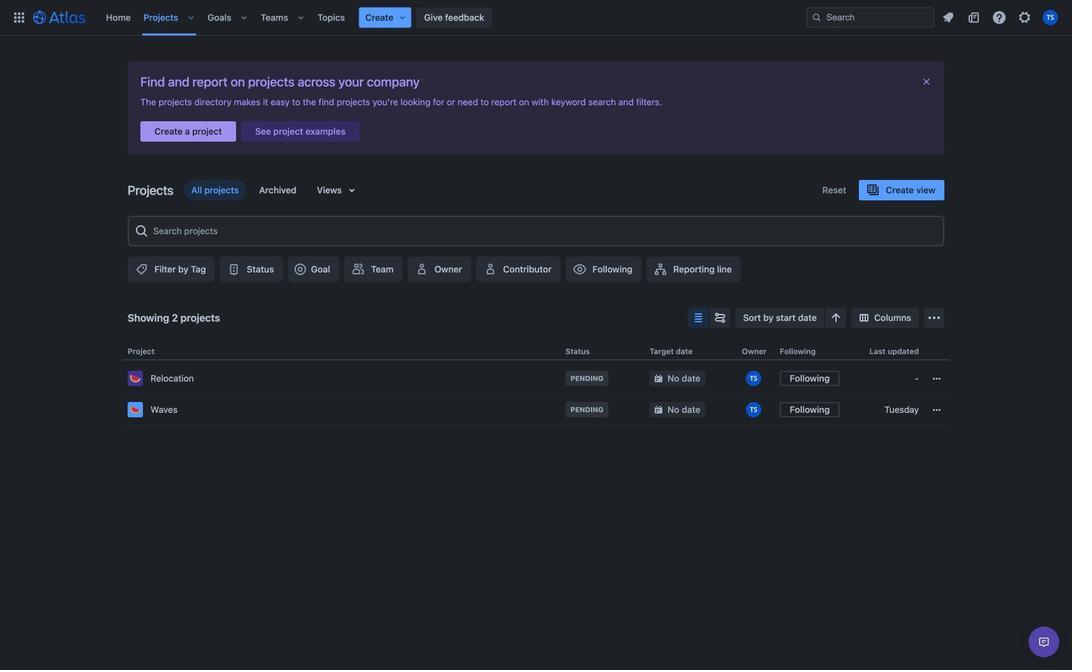 Task type: describe. For each thing, give the bounding box(es) containing it.
status image
[[227, 262, 242, 277]]

tag image
[[134, 262, 149, 277]]

following image
[[573, 262, 588, 277]]

search projects image
[[134, 224, 149, 239]]

settings image
[[1018, 10, 1033, 25]]

close banner image
[[922, 77, 932, 87]]

top element
[[8, 0, 807, 35]]



Task type: locate. For each thing, give the bounding box(es) containing it.
display as timeline image
[[713, 310, 728, 326]]

notifications image
[[941, 10, 957, 25]]

Search field
[[807, 7, 935, 28]]

switch to... image
[[11, 10, 27, 25]]

help image
[[992, 10, 1008, 25]]

open intercom messenger image
[[1037, 635, 1052, 650]]

Search projects field
[[149, 220, 939, 243]]

account image
[[1044, 10, 1059, 25]]

more options image
[[927, 310, 943, 326]]

reverse sort order image
[[829, 310, 844, 326]]

banner
[[0, 0, 1073, 36]]

search image
[[812, 12, 823, 23]]

display as list image
[[691, 310, 707, 326]]

None search field
[[807, 7, 935, 28]]



Task type: vqa. For each thing, say whether or not it's contained in the screenshot.
OPEN INTERCOM MESSENGER 'icon'
yes



